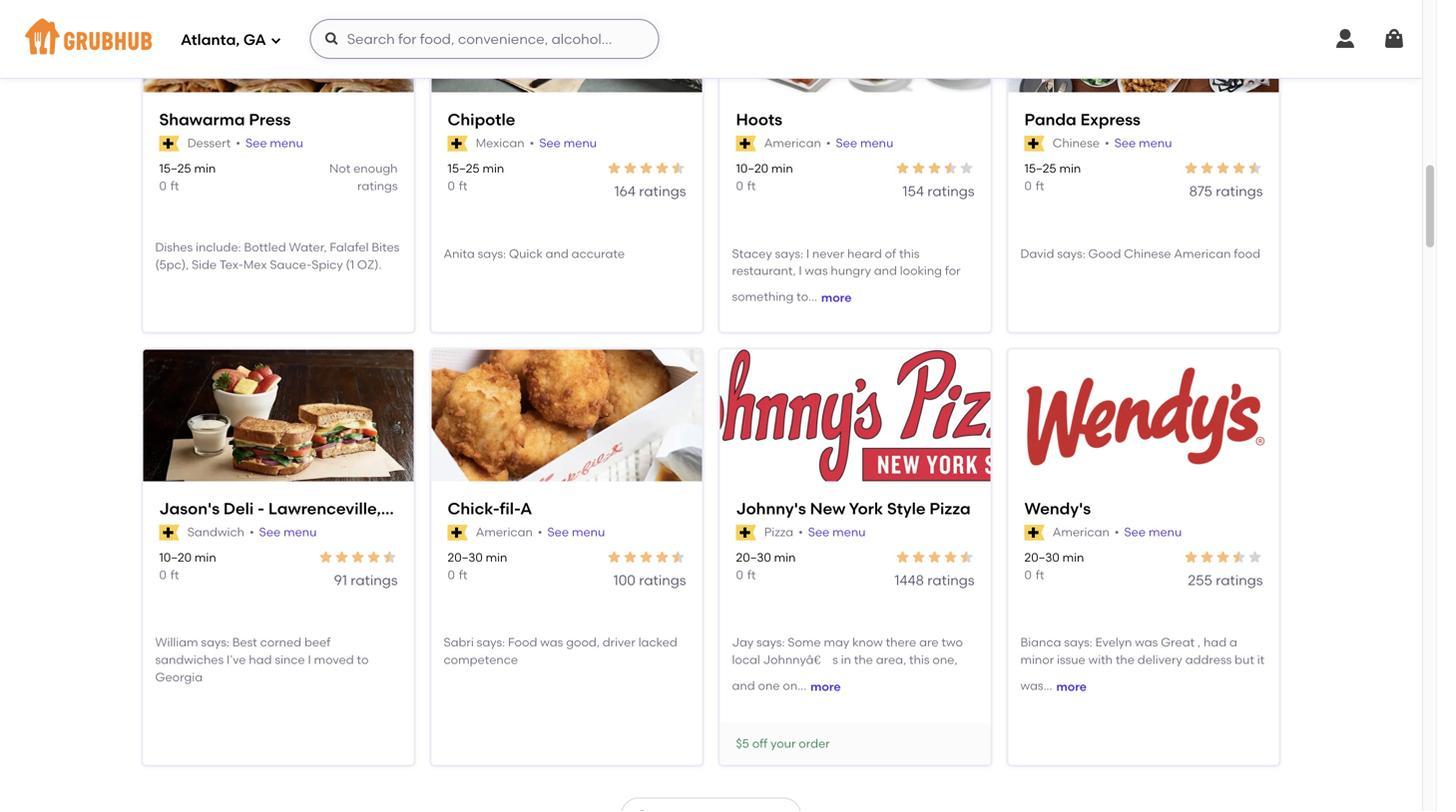 Task type: describe. For each thing, give the bounding box(es) containing it.
johnny's
[[736, 499, 806, 519]]

shawarma press delivery image
[[143, 0, 414, 94]]

minor
[[1021, 653, 1054, 667]]

anita
[[444, 246, 475, 261]]

hoots link
[[736, 108, 975, 131]]

164
[[615, 183, 636, 200]]

bites
[[372, 240, 400, 254]]

1 vertical spatial i
[[799, 264, 802, 278]]

... more for wendy's
[[1044, 679, 1087, 694]]

ratings for wendy's
[[1216, 572, 1263, 589]]

see for shawarma press
[[246, 136, 267, 150]]

mexican
[[476, 136, 525, 150]]

... for hoots
[[809, 290, 818, 304]]

10–20 min 0 ft for jason's deli - lawrenceville, ga
[[159, 551, 216, 582]]

0 for chipotle
[[448, 179, 455, 193]]

0 horizontal spatial and
[[546, 246, 569, 261]]

• for panda express
[[1105, 136, 1110, 150]]

ratings for jason's deli - lawrenceville, ga
[[351, 572, 398, 589]]

stacey
[[732, 246, 772, 261]]

i've
[[227, 653, 246, 667]]

says: for anita
[[478, 246, 506, 261]]

sandwiches
[[155, 653, 224, 667]]

dishes
[[155, 240, 193, 254]]

one,
[[933, 653, 958, 667]]

see menu link for panda express
[[1115, 135, 1172, 152]]

side
[[192, 257, 217, 272]]

ft for shawarma press
[[171, 179, 179, 193]]

panda express link
[[1025, 108, 1263, 131]]

subscription pass image for chipotle
[[448, 136, 468, 152]]

• for chick-fil-a
[[538, 525, 543, 540]]

william says: best corned beef sandwiches i've had since i moved to georgia
[[155, 636, 369, 685]]

water,
[[289, 240, 327, 254]]

15–25 for panda express
[[1025, 161, 1057, 176]]

this inside jay says: some may know there are two local johnnyâs in the area, this one, and one on
[[909, 653, 930, 667]]

100
[[614, 572, 636, 589]]

20–30 for johnny's
[[736, 551, 771, 565]]

15–25 for shawarma press
[[159, 161, 191, 176]]

subscription pass image for hoots
[[736, 136, 756, 152]]

the for area,
[[854, 653, 873, 667]]

15–25 min 0 ft for shawarma press
[[159, 161, 216, 193]]

20–30 min 0 ft for chick-
[[448, 551, 507, 582]]

• for wendy's
[[1115, 525, 1120, 540]]

20–30 for chick-
[[448, 551, 483, 565]]

(1
[[346, 257, 354, 272]]

looking
[[900, 264, 942, 278]]

10–20 for hoots
[[736, 161, 769, 176]]

stacey says: i never heard of this restaurant, i was hungry and looking for something to
[[732, 246, 961, 304]]

mex
[[243, 257, 267, 272]]

(5pc),
[[155, 257, 189, 272]]

jason's deli - lawrenceville, ga delivery image
[[143, 350, 414, 484]]

0 for chick-fil-a
[[448, 568, 455, 582]]

to inside stacey says: i never heard of this restaurant, i was hungry and looking for something to
[[797, 290, 809, 304]]

a
[[520, 499, 532, 519]]

panda express
[[1025, 110, 1141, 129]]

moved
[[314, 653, 354, 667]]

jay
[[732, 636, 754, 650]]

local
[[732, 653, 760, 667]]

sabri
[[444, 636, 474, 650]]

had inside bianca says: evelyn was great , had a minor issue with the delivery address but it was
[[1204, 636, 1227, 650]]

menu for shawarma press
[[270, 136, 303, 150]]

this inside stacey says: i never heard of this restaurant, i was hungry and looking for something to
[[899, 246, 920, 261]]

quick
[[509, 246, 543, 261]]

something
[[732, 290, 794, 304]]

had inside william says: best corned beef sandwiches i've had since i moved to georgia
[[249, 653, 272, 667]]

press
[[249, 110, 291, 129]]

menu for johnny's new york style pizza
[[833, 525, 866, 540]]

says: for stacey
[[775, 246, 804, 261]]

... more for hoots
[[809, 290, 852, 305]]

sabri says: food was good, driver lacked competence
[[444, 636, 678, 667]]

1448
[[895, 572, 924, 589]]

see menu link for hoots
[[836, 135, 894, 152]]

falafel
[[330, 240, 369, 254]]

jay says: some may know there are two local johnnyâs in the area, this one, and one on
[[732, 636, 963, 693]]

was up delivery
[[1135, 636, 1158, 650]]

... more down the johnnyâs
[[798, 679, 841, 694]]

Search for food, convenience, alcohol... search field
[[310, 19, 660, 59]]

chick-
[[448, 499, 500, 519]]

more button right on at the right bottom of page
[[811, 669, 841, 705]]

since
[[275, 653, 305, 667]]

more button for hoots
[[822, 280, 852, 316]]

2 horizontal spatial svg image
[[1334, 27, 1358, 51]]

min for wendy's
[[1063, 551, 1084, 565]]

• for chipotle
[[530, 136, 534, 150]]

ft for panda express
[[1036, 179, 1045, 193]]

1448 ratings
[[895, 572, 975, 589]]

menu for hoots
[[860, 136, 894, 150]]

best
[[232, 636, 257, 650]]

not
[[329, 161, 351, 176]]

-
[[258, 499, 265, 519]]

pizza • see menu
[[764, 525, 866, 540]]

chick-fil-a
[[448, 499, 532, 519]]

chipotle
[[448, 110, 516, 129]]

min for jason's deli - lawrenceville, ga
[[195, 551, 216, 565]]

... for wendy's
[[1044, 679, 1053, 693]]

american for chick-fil-a
[[476, 525, 533, 540]]

0 vertical spatial i
[[806, 246, 810, 261]]

more for wendy's
[[1057, 680, 1087, 694]]

• for johnny's new york style pizza
[[799, 525, 803, 540]]

875
[[1190, 183, 1213, 200]]

bianca says: evelyn was great , had a minor issue with the delivery address but it was
[[1021, 636, 1265, 693]]

see for wendy's
[[1125, 525, 1146, 540]]

menu for chick-fil-a
[[572, 525, 605, 540]]

• for jason's deli - lawrenceville, ga
[[250, 525, 254, 540]]

are
[[920, 636, 939, 650]]

york
[[849, 499, 883, 519]]

sandwich • see menu
[[187, 525, 317, 540]]

255 ratings
[[1188, 572, 1263, 589]]

3 20–30 min 0 ft from the left
[[1025, 551, 1084, 582]]

more right on at the right bottom of page
[[811, 680, 841, 694]]

• for hoots
[[826, 136, 831, 150]]

chick-fil-a delivery image
[[432, 350, 702, 484]]

255
[[1188, 572, 1213, 589]]

min for hoots
[[772, 161, 793, 176]]

your
[[771, 737, 796, 751]]

johnnyâs
[[763, 653, 838, 667]]

1 vertical spatial chinese
[[1124, 246, 1171, 261]]

deli
[[224, 499, 254, 519]]

subscription pass image for panda express
[[1025, 136, 1045, 152]]

10–20 for jason's deli - lawrenceville, ga
[[159, 551, 192, 565]]

says: for bianca
[[1064, 636, 1093, 650]]

see for chipotle
[[539, 136, 561, 150]]

driver
[[603, 636, 636, 650]]

• for shawarma press
[[236, 136, 241, 150]]

lawrenceville,
[[268, 499, 381, 519]]

see for jason's deli - lawrenceville, ga
[[259, 525, 281, 540]]

$5
[[736, 737, 750, 751]]

hoots delivery image
[[720, 0, 991, 94]]

main navigation navigation
[[0, 0, 1423, 78]]

american • see menu for wendy's
[[1053, 525, 1182, 540]]

0 for wendy's
[[1025, 568, 1032, 582]]

jason's deli - lawrenceville, ga
[[159, 499, 409, 519]]

wendy's
[[1025, 499, 1091, 519]]

shawarma press
[[159, 110, 291, 129]]

ratings inside not enough ratings
[[357, 179, 398, 193]]

evelyn
[[1096, 636, 1132, 650]]

address
[[1186, 653, 1232, 667]]

0 for panda express
[[1025, 179, 1032, 193]]

style
[[887, 499, 926, 519]]

there
[[886, 636, 917, 650]]

delivery
[[1138, 653, 1183, 667]]

with
[[1089, 653, 1113, 667]]

american for wendy's
[[1053, 525, 1110, 540]]

ft for jason's deli - lawrenceville, ga
[[171, 568, 179, 582]]

1 horizontal spatial svg image
[[324, 31, 340, 47]]

american • see menu for hoots
[[764, 136, 894, 150]]

chipotle link
[[448, 108, 686, 131]]

may
[[824, 636, 850, 650]]

food
[[508, 636, 537, 650]]

see menu link for shawarma press
[[246, 135, 303, 152]]



Task type: vqa. For each thing, say whether or not it's contained in the screenshot.


Task type: locate. For each thing, give the bounding box(es) containing it.
and inside stacey says: i never heard of this restaurant, i was hungry and looking for something to
[[874, 264, 897, 278]]

great
[[1161, 636, 1195, 650]]

two
[[942, 636, 963, 650]]

johnny's new york style pizza
[[736, 499, 971, 519]]

says: left good
[[1057, 246, 1086, 261]]

ft for wendy's
[[1036, 568, 1045, 582]]

0 up the 'stacey'
[[736, 179, 744, 193]]

says: inside bianca says: evelyn was great , had a minor issue with the delivery address but it was
[[1064, 636, 1093, 650]]

subscription pass image down jason's
[[159, 525, 179, 541]]

ft up jay
[[748, 568, 756, 582]]

min down sandwich
[[195, 551, 216, 565]]

0 for johnny's new york style pizza
[[736, 568, 744, 582]]

1 the from the left
[[854, 653, 873, 667]]

3 15–25 min 0 ft from the left
[[1025, 161, 1081, 193]]

15–25 min 0 ft for panda express
[[1025, 161, 1081, 193]]

johnny's new york style pizza delivery image
[[720, 350, 991, 484]]

1 20–30 min 0 ft from the left
[[448, 551, 507, 582]]

i down beef
[[308, 653, 311, 667]]

atlanta,
[[181, 31, 240, 49]]

says: for jay
[[757, 636, 785, 650]]

ratings for johnny's new york style pizza
[[928, 572, 975, 589]]

see for panda express
[[1115, 136, 1136, 150]]

subscription pass image
[[159, 136, 179, 152], [448, 136, 468, 152], [448, 525, 468, 541]]

... more down 'hungry'
[[809, 290, 852, 305]]

0 up jay
[[736, 568, 744, 582]]

to right moved
[[357, 653, 369, 667]]

see menu link down panda express link
[[1115, 135, 1172, 152]]

0 vertical spatial chinese
[[1053, 136, 1100, 150]]

1 horizontal spatial american • see menu
[[764, 136, 894, 150]]

ft up bianca
[[1036, 568, 1045, 582]]

2 20–30 from the left
[[736, 551, 771, 565]]

0 horizontal spatial 20–30
[[448, 551, 483, 565]]

15–25
[[159, 161, 191, 176], [448, 161, 480, 176], [1025, 161, 1057, 176]]

1 horizontal spatial 15–25
[[448, 161, 480, 176]]

10–20 down sandwich
[[159, 551, 192, 565]]

1 horizontal spatial 20–30 min 0 ft
[[736, 551, 796, 582]]

see menu link for chick-fil-a
[[548, 524, 605, 542]]

menu down shawarma press link
[[270, 136, 303, 150]]

lacked
[[639, 636, 678, 650]]

1 vertical spatial this
[[909, 653, 930, 667]]

says: up issue
[[1064, 636, 1093, 650]]

spicy
[[312, 257, 343, 272]]

heard
[[848, 246, 882, 261]]

min for chipotle
[[483, 161, 504, 176]]

jason's deli - lawrenceville, ga link
[[159, 498, 409, 520]]

ft up "anita"
[[459, 179, 468, 193]]

the for delivery
[[1116, 653, 1135, 667]]

subscription pass image down johnny's
[[736, 525, 756, 541]]

min down wendy's
[[1063, 551, 1084, 565]]

bottled
[[244, 240, 286, 254]]

american • see menu
[[764, 136, 894, 150], [476, 525, 605, 540], [1053, 525, 1182, 540]]

for
[[945, 264, 961, 278]]

0 vertical spatial had
[[1204, 636, 1227, 650]]

see menu link for chipotle
[[539, 135, 597, 152]]

1 15–25 from the left
[[159, 161, 191, 176]]

0 horizontal spatial to
[[357, 653, 369, 667]]

svg image right atlanta, ga
[[270, 34, 282, 46]]

20–30 min 0 ft down the 'chick-'
[[448, 551, 507, 582]]

was
[[805, 264, 828, 278], [540, 636, 563, 650], [1135, 636, 1158, 650], [1021, 679, 1044, 693]]

ga right atlanta,
[[243, 31, 266, 49]]

154
[[903, 183, 924, 200]]

corned
[[260, 636, 302, 650]]

ga inside navigation
[[243, 31, 266, 49]]

875 ratings
[[1190, 183, 1263, 200]]

order
[[799, 737, 830, 751]]

1 horizontal spatial to
[[797, 290, 809, 304]]

the right in
[[854, 653, 873, 667]]

1 vertical spatial 10–20 min 0 ft
[[159, 551, 216, 582]]

this down the are
[[909, 653, 930, 667]]

see
[[246, 136, 267, 150], [539, 136, 561, 150], [836, 136, 858, 150], [1115, 136, 1136, 150], [259, 525, 281, 540], [548, 525, 569, 540], [808, 525, 830, 540], [1125, 525, 1146, 540]]

0 up sabri in the bottom left of the page
[[448, 568, 455, 582]]

more button down issue
[[1057, 669, 1087, 705]]

ratings
[[357, 179, 398, 193], [639, 183, 686, 200], [928, 183, 975, 200], [1216, 183, 1263, 200], [351, 572, 398, 589], [639, 572, 686, 589], [928, 572, 975, 589], [1216, 572, 1263, 589]]

some
[[788, 636, 821, 650]]

1 horizontal spatial 10–20 min 0 ft
[[736, 161, 793, 193]]

says: inside jay says: some may know there are two local johnnyâs in the area, this one, and one on
[[757, 636, 785, 650]]

wendy's delivery image
[[1009, 350, 1279, 484]]

more button
[[822, 280, 852, 316], [811, 669, 841, 705], [1057, 669, 1087, 705]]

0
[[159, 179, 167, 193], [448, 179, 455, 193], [736, 179, 744, 193], [1025, 179, 1032, 193], [159, 568, 167, 582], [448, 568, 455, 582], [736, 568, 744, 582], [1025, 568, 1032, 582]]

15–25 min 0 ft down mexican
[[448, 161, 504, 193]]

good
[[1089, 246, 1121, 261]]

1 vertical spatial and
[[874, 264, 897, 278]]

subscription pass image down panda
[[1025, 136, 1045, 152]]

menu for jason's deli - lawrenceville, ga
[[284, 525, 317, 540]]

0 horizontal spatial 10–20
[[159, 551, 192, 565]]

ft up dishes
[[171, 179, 179, 193]]

0 horizontal spatial 20–30 min 0 ft
[[448, 551, 507, 582]]

ratings right "875"
[[1216, 183, 1263, 200]]

hungry
[[831, 264, 871, 278]]

0 horizontal spatial 15–25 min 0 ft
[[159, 161, 216, 193]]

• down the chick-fil-a link
[[538, 525, 543, 540]]

1 horizontal spatial 15–25 min 0 ft
[[448, 161, 504, 193]]

0 vertical spatial this
[[899, 246, 920, 261]]

10–20 min 0 ft down hoots
[[736, 161, 793, 193]]

subscription pass image for jason's deli - lawrenceville, ga
[[159, 525, 179, 541]]

subscription pass image for chick-fil-a
[[448, 525, 468, 541]]

never
[[813, 246, 845, 261]]

2 horizontal spatial i
[[806, 246, 810, 261]]

american for hoots
[[764, 136, 821, 150]]

i inside william says: best corned beef sandwiches i've had since i moved to georgia
[[308, 653, 311, 667]]

3 20–30 from the left
[[1025, 551, 1060, 565]]

chinese right good
[[1124, 246, 1171, 261]]

svg image
[[1383, 27, 1407, 51]]

the inside jay says: some may know there are two local johnnyâs in the area, this one, and one on
[[854, 653, 873, 667]]

1 vertical spatial ga
[[385, 499, 409, 519]]

0 vertical spatial pizza
[[930, 499, 971, 519]]

see menu link down shawarma press link
[[246, 135, 303, 152]]

15–25 min 0 ft for chipotle
[[448, 161, 504, 193]]

...
[[809, 290, 818, 304], [798, 679, 807, 693], [1044, 679, 1053, 693]]

was inside sabri says: food was good, driver lacked competence
[[540, 636, 563, 650]]

svg image left svg image
[[1334, 27, 1358, 51]]

1 vertical spatial pizza
[[764, 525, 794, 540]]

was inside stacey says: i never heard of this restaurant, i was hungry and looking for something to
[[805, 264, 828, 278]]

15–25 down dessert
[[159, 161, 191, 176]]

• down "wendy's" link
[[1115, 525, 1120, 540]]

menu down jason's deli - lawrenceville, ga link
[[284, 525, 317, 540]]

3 15–25 from the left
[[1025, 161, 1057, 176]]

see menu link for jason's deli - lawrenceville, ga
[[259, 524, 317, 542]]

fil-
[[500, 499, 520, 519]]

see down press
[[246, 136, 267, 150]]

0 for hoots
[[736, 179, 744, 193]]

... down 'minor'
[[1044, 679, 1053, 693]]

had right ,
[[1204, 636, 1227, 650]]

min for shawarma press
[[194, 161, 216, 176]]

atlanta, ga
[[181, 31, 266, 49]]

0 horizontal spatial chinese
[[1053, 136, 1100, 150]]

hoots
[[736, 110, 783, 129]]

david says: good chinese american food
[[1021, 246, 1261, 261]]

2 15–25 from the left
[[448, 161, 480, 176]]

15–25 for chipotle
[[448, 161, 480, 176]]

0 vertical spatial to
[[797, 290, 809, 304]]

20–30 min 0 ft for johnny's
[[736, 551, 796, 582]]

min for panda express
[[1060, 161, 1081, 176]]

ft
[[171, 179, 179, 193], [459, 179, 468, 193], [748, 179, 756, 193], [1036, 179, 1045, 193], [171, 568, 179, 582], [459, 568, 468, 582], [748, 568, 756, 582], [1036, 568, 1045, 582]]

0 horizontal spatial ...
[[798, 679, 807, 693]]

shawarma press link
[[159, 108, 398, 131]]

menu down hoots link
[[860, 136, 894, 150]]

0 up william
[[159, 568, 167, 582]]

ratings down enough
[[357, 179, 398, 193]]

says: for william
[[201, 636, 229, 650]]

was right 'food'
[[540, 636, 563, 650]]

menu down johnny's new york style pizza
[[833, 525, 866, 540]]

sandwich
[[187, 525, 245, 540]]

menu for wendy's
[[1149, 525, 1182, 540]]

see for chick-fil-a
[[548, 525, 569, 540]]

0 horizontal spatial i
[[308, 653, 311, 667]]

and inside jay says: some may know there are two local johnnyâs in the area, this one, and one on
[[732, 679, 755, 693]]

154 ratings
[[903, 183, 975, 200]]

164 ratings
[[615, 183, 686, 200]]

min
[[194, 161, 216, 176], [483, 161, 504, 176], [772, 161, 793, 176], [1060, 161, 1081, 176], [195, 551, 216, 565], [486, 551, 507, 565], [774, 551, 796, 565], [1063, 551, 1084, 565]]

1 15–25 min 0 ft from the left
[[159, 161, 216, 193]]

0 for jason's deli - lawrenceville, ga
[[159, 568, 167, 582]]

says:
[[478, 246, 506, 261], [775, 246, 804, 261], [1057, 246, 1086, 261], [201, 636, 229, 650], [477, 636, 505, 650], [757, 636, 785, 650], [1064, 636, 1093, 650]]

• down hoots link
[[826, 136, 831, 150]]

know
[[853, 636, 883, 650]]

0 horizontal spatial 10–20 min 0 ft
[[159, 551, 216, 582]]

see down "wendy's" link
[[1125, 525, 1146, 540]]

2 horizontal spatial 20–30 min 0 ft
[[1025, 551, 1084, 582]]

2 vertical spatial and
[[732, 679, 755, 693]]

ratings right the "1448"
[[928, 572, 975, 589]]

min down chick-fil-a on the bottom of page
[[486, 551, 507, 565]]

1 horizontal spatial 20–30
[[736, 551, 771, 565]]

see menu link down new
[[808, 524, 866, 542]]

2 20–30 min 0 ft from the left
[[736, 551, 796, 582]]

1 vertical spatial had
[[249, 653, 272, 667]]

restaurant,
[[732, 264, 796, 278]]

0 horizontal spatial svg image
[[270, 34, 282, 46]]

ft down the 'chick-'
[[459, 568, 468, 582]]

chinese
[[1053, 136, 1100, 150], [1124, 246, 1171, 261]]

2 horizontal spatial ...
[[1044, 679, 1053, 693]]

ratings for panda express
[[1216, 183, 1263, 200]]

1 horizontal spatial had
[[1204, 636, 1227, 650]]

0 up david
[[1025, 179, 1032, 193]]

min down hoots
[[772, 161, 793, 176]]

1 vertical spatial 10–20
[[159, 551, 192, 565]]

ratings for chick-fil-a
[[639, 572, 686, 589]]

american • see menu for chick-fil-a
[[476, 525, 605, 540]]

says: inside stacey says: i never heard of this restaurant, i was hungry and looking for something to
[[775, 246, 804, 261]]

subscription pass image
[[736, 136, 756, 152], [1025, 136, 1045, 152], [159, 525, 179, 541], [736, 525, 756, 541], [1025, 525, 1045, 541]]

1 20–30 from the left
[[448, 551, 483, 565]]

the inside bianca says: evelyn was great , had a minor issue with the delivery address but it was
[[1116, 653, 1135, 667]]

menu down the chick-fil-a link
[[572, 525, 605, 540]]

not enough ratings
[[329, 161, 398, 193]]

1 horizontal spatial and
[[732, 679, 755, 693]]

include:
[[196, 240, 241, 254]]

anita says: quick and accurate
[[444, 246, 625, 261]]

says: right "anita"
[[478, 246, 506, 261]]

see menu link for johnny's new york style pizza
[[808, 524, 866, 542]]

american down wendy's
[[1053, 525, 1110, 540]]

on
[[783, 679, 798, 693]]

david
[[1021, 246, 1055, 261]]

see menu link down hoots link
[[836, 135, 894, 152]]

1 horizontal spatial ga
[[385, 499, 409, 519]]

johnny's new york style pizza link
[[736, 498, 975, 520]]

0 up bianca
[[1025, 568, 1032, 582]]

20–30 min 0 ft down johnny's
[[736, 551, 796, 582]]

0 horizontal spatial ga
[[243, 31, 266, 49]]

ft for johnny's new york style pizza
[[748, 568, 756, 582]]

2 vertical spatial i
[[308, 653, 311, 667]]

i
[[806, 246, 810, 261], [799, 264, 802, 278], [308, 653, 311, 667]]

subscription pass image for johnny's new york style pizza
[[736, 525, 756, 541]]

2 15–25 min 0 ft from the left
[[448, 161, 504, 193]]

but
[[1235, 653, 1255, 667]]

,
[[1198, 636, 1201, 650]]

menu for chipotle
[[564, 136, 597, 150]]

panda express delivery image
[[1009, 0, 1279, 94]]

beef
[[304, 636, 331, 650]]

2 horizontal spatial 15–25
[[1025, 161, 1057, 176]]

chipotle delivery image
[[432, 0, 702, 94]]

to inside william says: best corned beef sandwiches i've had since i moved to georgia
[[357, 653, 369, 667]]

dishes include: bottled water, falafel bites (5pc), side tex-mex sauce-spicy (1 oz).
[[155, 240, 400, 272]]

ratings right 255
[[1216, 572, 1263, 589]]

says: up restaurant,
[[775, 246, 804, 261]]

new
[[810, 499, 846, 519]]

2 horizontal spatial 20–30
[[1025, 551, 1060, 565]]

subscription pass image for wendy's
[[1025, 525, 1045, 541]]

100 ratings
[[614, 572, 686, 589]]

accurate
[[572, 246, 625, 261]]

1 vertical spatial to
[[357, 653, 369, 667]]

2 horizontal spatial 15–25 min 0 ft
[[1025, 161, 1081, 193]]

ratings right 100
[[639, 572, 686, 589]]

menu for panda express
[[1139, 136, 1172, 150]]

see down -
[[259, 525, 281, 540]]

says: inside william says: best corned beef sandwiches i've had since i moved to georgia
[[201, 636, 229, 650]]

food
[[1234, 246, 1261, 261]]

1 horizontal spatial 10–20
[[736, 161, 769, 176]]

says: up i've on the bottom of page
[[201, 636, 229, 650]]

1 horizontal spatial ...
[[809, 290, 818, 304]]

georgia
[[155, 670, 203, 685]]

svg image up shawarma press link
[[324, 31, 340, 47]]

0 vertical spatial 10–20 min 0 ft
[[736, 161, 793, 193]]

min for johnny's new york style pizza
[[774, 551, 796, 565]]

says: up competence
[[477, 636, 505, 650]]

competence
[[444, 653, 518, 667]]

see menu link down "wendy's" link
[[1125, 524, 1182, 542]]

see menu link for wendy's
[[1125, 524, 1182, 542]]

and right quick
[[546, 246, 569, 261]]

says: for sabri
[[477, 636, 505, 650]]

2 horizontal spatial and
[[874, 264, 897, 278]]

• down deli
[[250, 525, 254, 540]]

1 horizontal spatial the
[[1116, 653, 1135, 667]]

1 horizontal spatial i
[[799, 264, 802, 278]]

ratings for hoots
[[928, 183, 975, 200]]

0 horizontal spatial had
[[249, 653, 272, 667]]

ft up william
[[171, 568, 179, 582]]

pizza inside "link"
[[930, 499, 971, 519]]

0 horizontal spatial pizza
[[764, 525, 794, 540]]

10–20
[[736, 161, 769, 176], [159, 551, 192, 565]]

says: inside sabri says: food was good, driver lacked competence
[[477, 636, 505, 650]]

see menu link down the 'chipotle' link
[[539, 135, 597, 152]]

0 up dishes
[[159, 179, 167, 193]]

... down never
[[809, 290, 818, 304]]

20–30 down the 'chick-'
[[448, 551, 483, 565]]

ft for chipotle
[[459, 179, 468, 193]]

american left food at the right top of page
[[1174, 246, 1231, 261]]

pizza down johnny's
[[764, 525, 794, 540]]

0 for shawarma press
[[159, 179, 167, 193]]

15–25 min 0 ft down dessert
[[159, 161, 216, 193]]

more down issue
[[1057, 680, 1087, 694]]

20–30 min 0 ft
[[448, 551, 507, 582], [736, 551, 796, 582], [1025, 551, 1084, 582]]

min for chick-fil-a
[[486, 551, 507, 565]]

ft down panda
[[1036, 179, 1045, 193]]

express
[[1081, 110, 1141, 129]]

1 horizontal spatial pizza
[[930, 499, 971, 519]]

was down 'minor'
[[1021, 679, 1044, 693]]

svg image
[[1334, 27, 1358, 51], [324, 31, 340, 47], [270, 34, 282, 46]]

enough
[[354, 161, 398, 176]]

0 horizontal spatial the
[[854, 653, 873, 667]]

american down fil-
[[476, 525, 533, 540]]

says: for david
[[1057, 246, 1086, 261]]

• right mexican
[[530, 136, 534, 150]]

american down hoots
[[764, 136, 821, 150]]

see for hoots
[[836, 136, 858, 150]]

ft for chick-fil-a
[[459, 568, 468, 582]]

more button down 'hungry'
[[822, 280, 852, 316]]

more button for wendy's
[[1057, 669, 1087, 705]]

see for johnny's new york style pizza
[[808, 525, 830, 540]]

chinese • see menu
[[1053, 136, 1172, 150]]

min down dessert
[[194, 161, 216, 176]]

william
[[155, 636, 198, 650]]

2 the from the left
[[1116, 653, 1135, 667]]

ratings right 91
[[351, 572, 398, 589]]

subscription pass image for shawarma press
[[159, 136, 179, 152]]

• down johnny's
[[799, 525, 803, 540]]

subscription pass image left dessert
[[159, 136, 179, 152]]

10–20 min 0 ft down sandwich
[[159, 551, 216, 582]]

ft down hoots
[[748, 179, 756, 193]]

ft for hoots
[[748, 179, 756, 193]]

0 vertical spatial and
[[546, 246, 569, 261]]

15–25 min 0 ft down panda
[[1025, 161, 1081, 193]]

american • see menu down a
[[476, 525, 605, 540]]

0 vertical spatial ga
[[243, 31, 266, 49]]

american • see menu down hoots link
[[764, 136, 894, 150]]

good,
[[566, 636, 600, 650]]

•
[[236, 136, 241, 150], [530, 136, 534, 150], [826, 136, 831, 150], [1105, 136, 1110, 150], [250, 525, 254, 540], [538, 525, 543, 540], [799, 525, 803, 540], [1115, 525, 1120, 540]]

2 horizontal spatial american • see menu
[[1053, 525, 1182, 540]]

menu
[[270, 136, 303, 150], [564, 136, 597, 150], [860, 136, 894, 150], [1139, 136, 1172, 150], [284, 525, 317, 540], [572, 525, 605, 540], [833, 525, 866, 540], [1149, 525, 1182, 540]]

1 horizontal spatial chinese
[[1124, 246, 1171, 261]]

one
[[758, 679, 780, 693]]

0 horizontal spatial american • see menu
[[476, 525, 605, 540]]

more for hoots
[[822, 290, 852, 305]]

pizza
[[930, 499, 971, 519], [764, 525, 794, 540]]

chick-fil-a link
[[448, 498, 686, 520]]

pizza right style
[[930, 499, 971, 519]]

menu down "wendy's" link
[[1149, 525, 1182, 540]]

20–30 min 0 ft down wendy's
[[1025, 551, 1084, 582]]

sauce-
[[270, 257, 312, 272]]

subscription pass image down chipotle
[[448, 136, 468, 152]]

0 horizontal spatial 15–25
[[159, 161, 191, 176]]

0 up "anita"
[[448, 179, 455, 193]]

had
[[1204, 636, 1227, 650], [249, 653, 272, 667]]

ratings right 154
[[928, 183, 975, 200]]

0 vertical spatial 10–20
[[736, 161, 769, 176]]

ratings for chipotle
[[639, 183, 686, 200]]

10–20 min 0 ft for hoots
[[736, 161, 793, 193]]

star icon image
[[606, 160, 622, 176], [622, 160, 638, 176], [638, 160, 654, 176], [654, 160, 670, 176], [670, 160, 686, 176], [670, 160, 686, 176], [895, 160, 911, 176], [911, 160, 927, 176], [927, 160, 943, 176], [943, 160, 959, 176], [943, 160, 959, 176], [959, 160, 975, 176], [1183, 160, 1199, 176], [1199, 160, 1215, 176], [1215, 160, 1231, 176], [1231, 160, 1247, 176], [1247, 160, 1263, 176], [1247, 160, 1263, 176], [318, 550, 334, 566], [334, 550, 350, 566], [350, 550, 366, 566], [366, 550, 382, 566], [382, 550, 398, 566], [382, 550, 398, 566], [606, 550, 622, 566], [622, 550, 638, 566], [638, 550, 654, 566], [654, 550, 670, 566], [670, 550, 686, 566], [670, 550, 686, 566], [895, 550, 911, 566], [911, 550, 927, 566], [927, 550, 943, 566], [943, 550, 959, 566], [959, 550, 975, 566], [959, 550, 975, 566], [1183, 550, 1199, 566], [1199, 550, 1215, 566], [1215, 550, 1231, 566], [1231, 550, 1247, 566], [1231, 550, 1247, 566], [1247, 550, 1263, 566]]

had down best
[[249, 653, 272, 667]]



